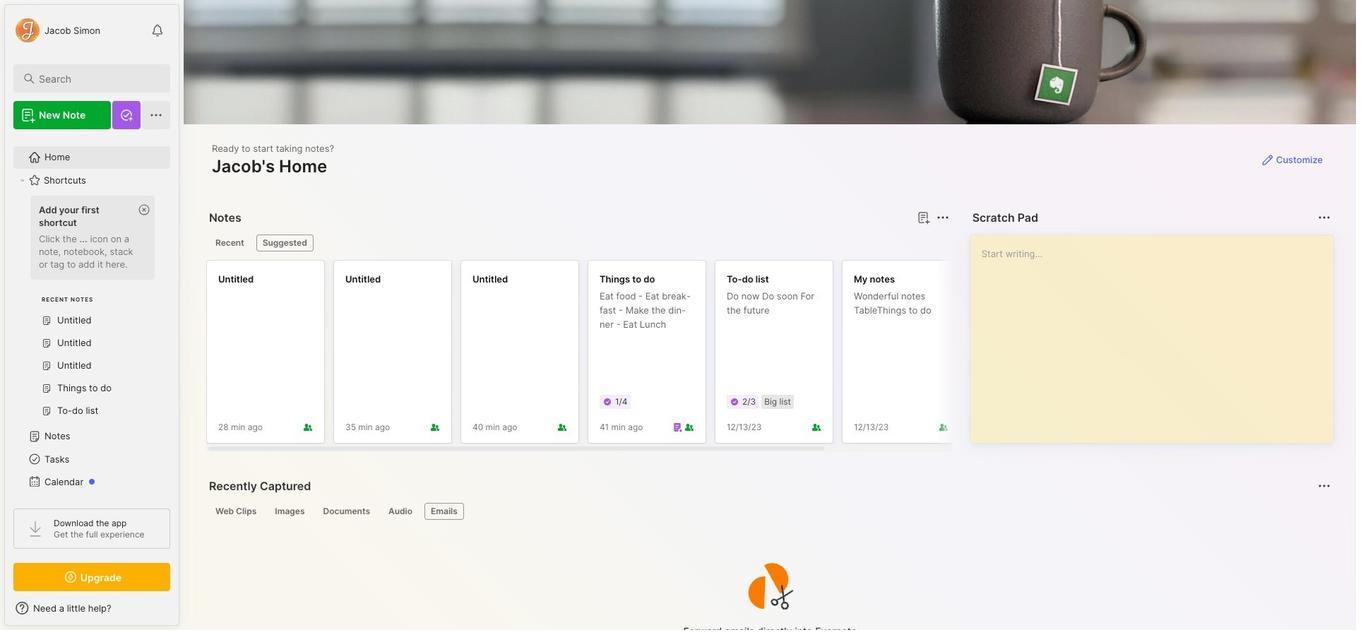 Task type: locate. For each thing, give the bounding box(es) containing it.
2 tab list from the top
[[209, 503, 1329, 520]]

tab
[[209, 235, 251, 251], [256, 235, 313, 251], [209, 503, 263, 520], [269, 503, 311, 520], [317, 503, 376, 520], [382, 503, 419, 520], [425, 503, 464, 520]]

tree
[[5, 138, 179, 600]]

1 tab list from the top
[[209, 235, 947, 251]]

row group
[[206, 260, 1096, 452]]

Search text field
[[39, 72, 158, 85]]

click to collapse image
[[178, 604, 189, 621]]

1 more actions image from the top
[[1316, 209, 1333, 226]]

1 vertical spatial tab list
[[209, 503, 1329, 520]]

None search field
[[39, 70, 158, 87]]

0 vertical spatial more actions image
[[1316, 209, 1333, 226]]

more actions image
[[1316, 209, 1333, 226], [1316, 478, 1333, 494]]

none search field inside main element
[[39, 70, 158, 87]]

tab list
[[209, 235, 947, 251], [209, 503, 1329, 520]]

tree inside main element
[[5, 138, 179, 600]]

More actions field
[[933, 208, 953, 227], [1315, 208, 1334, 227], [1315, 476, 1334, 496]]

0 vertical spatial tab list
[[209, 235, 947, 251]]

main element
[[0, 0, 184, 630]]

group inside tree
[[13, 191, 162, 431]]

2 more actions image from the top
[[1316, 478, 1333, 494]]

1 vertical spatial more actions image
[[1316, 478, 1333, 494]]

group
[[13, 191, 162, 431]]



Task type: vqa. For each thing, say whether or not it's contained in the screenshot.
Click to collapse ICON
yes



Task type: describe. For each thing, give the bounding box(es) containing it.
Start writing… text field
[[982, 235, 1333, 432]]

Account field
[[13, 16, 100, 45]]

more actions image
[[934, 209, 951, 226]]

WHAT'S NEW field
[[5, 597, 179, 620]]



